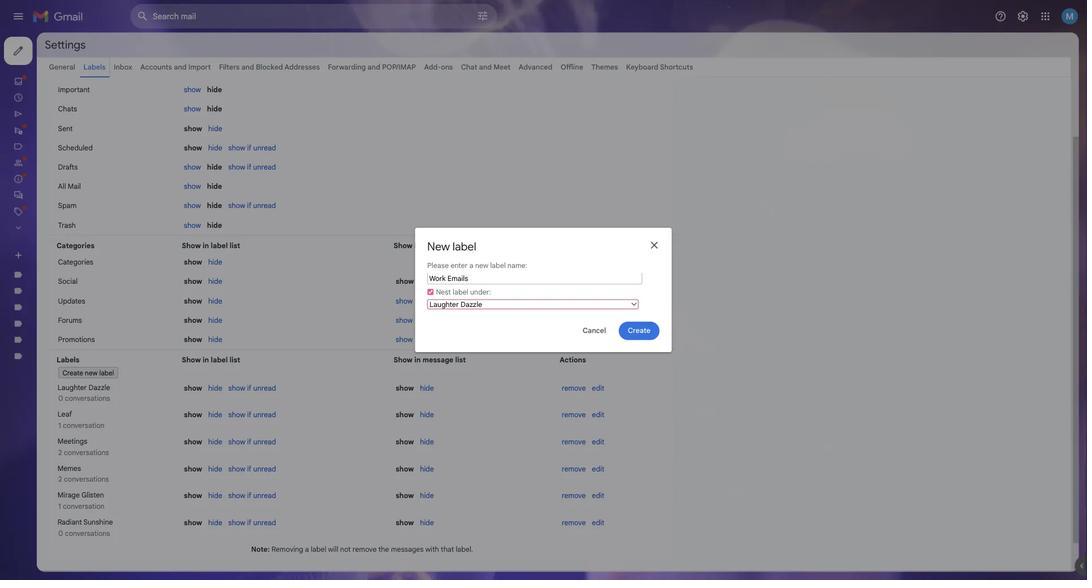 Task type: describe. For each thing, give the bounding box(es) containing it.
offline
[[623, 70, 648, 79]]

4 show if unread from the top
[[254, 457, 307, 467]]

important
[[65, 95, 100, 105]]

inbox
[[126, 70, 147, 79]]

conversations inside the "laughter dazzle 0 conversations"
[[72, 439, 122, 448]]

5 unread from the top
[[282, 487, 307, 497]]

1 show if unread link from the top
[[254, 160, 307, 169]]

leaf 1 conversation
[[63, 456, 116, 478]]

6 unread from the top
[[282, 517, 307, 527]]

add-
[[472, 70, 490, 79]]

if for first show if unread link from the bottom of the page
[[275, 547, 280, 557]]

accounts
[[156, 70, 191, 79]]

2 if from the top
[[275, 224, 279, 234]]

inbox link
[[126, 70, 147, 79]]

keyboard shortcuts
[[696, 70, 771, 79]]

new
[[475, 266, 500, 282]]

advanced link
[[577, 70, 614, 79]]

create
[[69, 410, 93, 420]]

if for 3rd show if unread link from the top of the page
[[275, 457, 280, 467]]

blocked
[[285, 70, 315, 79]]

promotions
[[65, 373, 105, 383]]

shortcuts
[[734, 70, 771, 79]]

drafts
[[65, 181, 86, 191]]

memes
[[64, 516, 90, 526]]

3 show if unread from the top
[[254, 427, 307, 437]]

5 show if unread link from the top
[[254, 517, 307, 527]]

0
[[65, 439, 70, 448]]

if for second show if unread link from the bottom
[[275, 517, 280, 527]]

filters and blocked addresses link
[[243, 70, 356, 79]]

add-ons link
[[472, 70, 504, 79]]

keyboard shortcuts link
[[696, 70, 771, 79]]

meetings
[[64, 486, 97, 496]]

chats
[[65, 117, 86, 126]]

trash
[[65, 246, 84, 255]]

4 unread from the top
[[282, 457, 307, 467]]

chat and meet link
[[513, 70, 568, 79]]

and for meet
[[533, 70, 547, 79]]

2 for memes 2 conversations
[[65, 529, 69, 538]]

settings
[[50, 42, 95, 58]]

Please enter a new label name: field
[[475, 304, 714, 316]]

5 show if unread from the top
[[254, 487, 307, 497]]

forums
[[65, 351, 91, 361]]

accounts and import link
[[156, 70, 234, 79]]

label inside button
[[110, 410, 127, 420]]

ons
[[490, 70, 504, 79]]

all
[[65, 203, 73, 212]]

3 show if unread link from the top
[[254, 457, 307, 467]]

scheduled
[[65, 160, 103, 169]]

categories for show
[[65, 287, 104, 297]]

please
[[475, 291, 499, 300]]

show for labels
[[202, 396, 223, 405]]

1 vertical spatial labels
[[63, 396, 88, 405]]

new inside button
[[94, 410, 108, 420]]

conversation inside leaf 1 conversation
[[70, 469, 116, 478]]

keyboard
[[696, 70, 732, 79]]

1 conversation
[[63, 559, 116, 568]]

memes 2 conversations
[[63, 516, 121, 538]]

sent
[[65, 138, 81, 148]]

advanced search options image
[[526, 6, 548, 29]]

meetings 2 conversations
[[63, 486, 121, 508]]

leaf
[[64, 456, 80, 466]]

7 show if unread from the top
[[254, 547, 307, 557]]

2 unread from the top
[[281, 224, 307, 234]]

1 show if unread from the top
[[254, 160, 307, 169]]



Task type: vqa. For each thing, say whether or not it's contained in the screenshot.
left new
yes



Task type: locate. For each thing, give the bounding box(es) containing it.
and inside filters and blocked addresses link
[[268, 70, 283, 79]]

label
[[503, 266, 530, 282], [234, 268, 253, 278], [545, 291, 562, 300], [234, 396, 253, 405], [110, 410, 127, 420]]

1 vertical spatial new
[[94, 410, 108, 420]]

laughter
[[64, 426, 96, 436]]

conversations inside the memes 2 conversations
[[71, 529, 121, 538]]

2 show in label list from the top
[[202, 396, 267, 405]]

create new label
[[69, 410, 127, 420]]

conversations for memes
[[71, 529, 121, 538]]

1 unread from the top
[[282, 160, 307, 169]]

enter
[[501, 291, 520, 300]]

1 show in label list from the top
[[202, 268, 267, 278]]

2 show if unread link from the top
[[254, 427, 307, 437]]

4 show if unread link from the top
[[254, 487, 307, 497]]

1 vertical spatial 2
[[65, 529, 69, 538]]

labels left "inbox"
[[93, 70, 117, 79]]

0 horizontal spatial labels
[[63, 396, 88, 405]]

new label
[[475, 266, 530, 282]]

add-ons
[[472, 70, 504, 79]]

if
[[275, 160, 280, 169], [275, 224, 279, 234], [275, 427, 280, 437], [275, 457, 280, 467], [275, 487, 280, 497], [275, 517, 280, 527], [275, 547, 280, 557]]

1 horizontal spatial labels
[[93, 70, 117, 79]]

7 if from the top
[[275, 547, 280, 557]]

show if unread
[[254, 160, 307, 169], [254, 224, 307, 234], [254, 427, 307, 437], [254, 457, 307, 467], [254, 487, 307, 497], [254, 517, 307, 527], [254, 547, 307, 557]]

and inside 'chat and meet' 'link'
[[533, 70, 547, 79]]

themes
[[658, 70, 687, 79]]

1 1 from the top
[[65, 469, 68, 478]]

0 vertical spatial labels
[[93, 70, 117, 79]]

please enter a new label name:
[[475, 291, 586, 300]]

and for import
[[193, 70, 207, 79]]

and left import
[[193, 70, 207, 79]]

show
[[202, 268, 223, 278], [438, 268, 459, 278], [202, 396, 223, 405]]

in for labels
[[225, 396, 232, 405]]

5 if from the top
[[275, 487, 280, 497]]

1 inside leaf 1 conversation
[[65, 469, 68, 478]]

3 and from the left
[[409, 70, 423, 79]]

show in label list for categories
[[202, 268, 267, 278]]

1 conversation from the top
[[70, 469, 116, 478]]

1 vertical spatial 1
[[65, 559, 68, 568]]

spam
[[65, 224, 85, 234]]

labels link
[[93, 70, 117, 79]]

0 horizontal spatial new
[[94, 410, 108, 420]]

show
[[205, 95, 223, 105], [205, 117, 223, 126], [205, 138, 225, 148], [205, 160, 225, 169], [254, 160, 273, 169], [205, 181, 223, 191], [205, 203, 223, 212], [205, 224, 223, 234], [254, 224, 273, 234], [205, 246, 223, 255], [205, 287, 225, 297], [205, 308, 225, 318], [440, 308, 460, 318], [205, 330, 225, 340], [205, 351, 225, 361], [440, 351, 459, 361], [205, 373, 225, 383], [440, 373, 459, 383], [254, 427, 273, 437], [205, 457, 225, 467], [254, 457, 273, 467], [205, 487, 225, 497], [254, 487, 273, 497], [205, 517, 225, 527], [254, 517, 273, 527], [205, 547, 225, 557], [254, 547, 273, 557], [440, 547, 460, 557]]

pop/imap
[[425, 70, 462, 79]]

7 unread from the top
[[282, 547, 307, 557]]

0 vertical spatial conversations
[[72, 439, 122, 448]]

0 vertical spatial categories
[[63, 268, 105, 278]]

mail
[[75, 203, 90, 212]]

conversation up 'meetings'
[[70, 469, 116, 478]]

offline link
[[623, 70, 648, 79]]

show in message list
[[438, 268, 518, 278]]

show if unread link
[[254, 160, 307, 169], [254, 427, 307, 437], [254, 457, 307, 467], [254, 487, 307, 497], [254, 517, 307, 527], [254, 547, 307, 557]]

forwarding and pop/imap
[[365, 70, 462, 79]]

3 unread from the top
[[282, 427, 307, 437]]

new
[[528, 291, 543, 300], [94, 410, 108, 420]]

1 if from the top
[[275, 160, 280, 169]]

list for categories
[[255, 268, 267, 278]]

1 vertical spatial show in label list
[[202, 396, 267, 405]]

0 vertical spatial show in label list
[[202, 268, 267, 278]]

4 and from the left
[[533, 70, 547, 79]]

1 vertical spatial conversations
[[71, 499, 121, 508]]

and inside accounts and import link
[[193, 70, 207, 79]]

None search field
[[145, 5, 553, 32]]

forwarding and pop/imap link
[[365, 70, 462, 79]]

general link
[[54, 70, 84, 79]]

2 down memes
[[65, 529, 69, 538]]

dazzle
[[98, 426, 123, 436]]

forwarding
[[365, 70, 407, 79]]

4 if from the top
[[275, 457, 280, 467]]

chat
[[513, 70, 531, 79]]

laughter dazzle 0 conversations
[[63, 426, 123, 448]]

6 if from the top
[[275, 517, 280, 527]]

updates
[[65, 330, 95, 340]]

conversations inside the "meetings 2 conversations"
[[71, 499, 121, 508]]

0 vertical spatial 2
[[65, 499, 69, 508]]

filters
[[243, 70, 266, 79]]

1 vertical spatial categories
[[65, 287, 104, 297]]

message
[[470, 268, 504, 278]]

and for pop/imap
[[409, 70, 423, 79]]

navigation
[[0, 36, 136, 581]]

name:
[[564, 291, 586, 300]]

themes link
[[658, 70, 687, 79]]

advanced
[[577, 70, 614, 79]]

1
[[65, 469, 68, 478], [65, 559, 68, 568]]

0 vertical spatial conversation
[[70, 469, 116, 478]]

in
[[225, 268, 232, 278], [461, 268, 468, 278], [225, 396, 232, 405]]

create new label button
[[65, 409, 131, 421]]

0 vertical spatial new
[[528, 291, 543, 300]]

conversations
[[72, 439, 122, 448], [71, 499, 121, 508], [71, 529, 121, 538]]

conversations for meetings
[[71, 499, 121, 508]]

and left the pop/imap
[[409, 70, 423, 79]]

0 vertical spatial 1
[[65, 469, 68, 478]]

show link
[[205, 95, 223, 105], [205, 117, 223, 126], [205, 181, 223, 191], [205, 203, 223, 212], [205, 224, 223, 234], [205, 246, 223, 255], [440, 351, 459, 361]]

1 2 from the top
[[65, 499, 69, 508]]

new up dazzle
[[94, 410, 108, 420]]

6 show if unread link from the top
[[254, 547, 307, 557]]

a
[[522, 291, 526, 300]]

2 down 'meetings'
[[65, 499, 69, 508]]

categories
[[63, 268, 105, 278], [65, 287, 104, 297]]

categories for show in label list
[[63, 268, 105, 278]]

new label alert dialog
[[462, 254, 747, 392]]

unread
[[282, 160, 307, 169], [281, 224, 307, 234], [282, 427, 307, 437], [282, 457, 307, 467], [282, 487, 307, 497], [282, 517, 307, 527], [282, 547, 307, 557]]

if for 6th show if unread link from the bottom
[[275, 160, 280, 169]]

1 horizontal spatial new
[[528, 291, 543, 300]]

new right a at the left of page
[[528, 291, 543, 300]]

conversations down memes
[[71, 529, 121, 538]]

3 if from the top
[[275, 427, 280, 437]]

2 show if unread from the top
[[254, 224, 307, 234]]

1 vertical spatial conversation
[[70, 559, 116, 568]]

2 and from the left
[[268, 70, 283, 79]]

in for categories
[[225, 268, 232, 278]]

general
[[54, 70, 84, 79]]

conversations down 'meetings'
[[71, 499, 121, 508]]

new label heading
[[475, 266, 530, 282]]

all mail
[[65, 203, 90, 212]]

search mail image
[[148, 8, 169, 28]]

snoozed
[[65, 74, 96, 83]]

and right the chat
[[533, 70, 547, 79]]

2 inside the memes 2 conversations
[[65, 529, 69, 538]]

show in label list
[[202, 268, 267, 278], [202, 396, 267, 405]]

2 for meetings 2 conversations
[[65, 499, 69, 508]]

2 inside the "meetings 2 conversations"
[[65, 499, 69, 508]]

show for categories
[[202, 268, 223, 278]]

labels up create
[[63, 396, 88, 405]]

and right filters
[[268, 70, 283, 79]]

addresses
[[316, 70, 356, 79]]

2 conversation from the top
[[70, 559, 116, 568]]

conversation
[[70, 469, 116, 478], [70, 559, 116, 568]]

and inside forwarding and pop/imap 'link'
[[409, 70, 423, 79]]

1 down memes
[[65, 559, 68, 568]]

meet
[[549, 70, 568, 79]]

if for 5th show if unread link from the bottom of the page
[[275, 427, 280, 437]]

hide link
[[232, 138, 247, 148], [232, 160, 247, 169], [467, 308, 483, 318], [232, 351, 247, 361], [232, 457, 247, 467], [232, 487, 247, 497], [232, 517, 247, 527], [467, 547, 483, 557]]

show in label list for labels
[[202, 396, 267, 405]]

2 vertical spatial conversations
[[71, 529, 121, 538]]

conversations down dazzle
[[72, 439, 122, 448]]

new inside alert dialog
[[528, 291, 543, 300]]

labels
[[93, 70, 117, 79], [63, 396, 88, 405]]

1 and from the left
[[193, 70, 207, 79]]

2 2 from the top
[[65, 529, 69, 538]]

accounts and import
[[156, 70, 234, 79]]

and for blocked
[[268, 70, 283, 79]]

list for labels
[[255, 396, 267, 405]]

2
[[65, 499, 69, 508], [65, 529, 69, 538]]

if for fourth show if unread link
[[275, 487, 280, 497]]

hide
[[232, 138, 247, 148], [232, 160, 247, 169], [230, 203, 247, 212], [230, 224, 247, 234], [230, 246, 247, 255], [467, 308, 483, 318], [232, 351, 247, 361], [466, 351, 482, 361], [232, 373, 247, 383], [232, 457, 247, 467], [232, 487, 247, 497], [232, 517, 247, 527], [467, 547, 483, 557]]

list
[[255, 268, 267, 278], [506, 268, 518, 278], [255, 396, 267, 405]]

chat and meet
[[513, 70, 568, 79]]

6 show if unread from the top
[[254, 517, 307, 527]]

conversation down the memes 2 conversations
[[70, 559, 116, 568]]

2 1 from the top
[[65, 559, 68, 568]]

filters and blocked addresses
[[243, 70, 356, 79]]

1 down leaf
[[65, 469, 68, 478]]

and
[[193, 70, 207, 79], [268, 70, 283, 79], [409, 70, 423, 79], [533, 70, 547, 79]]

import
[[209, 70, 234, 79]]



